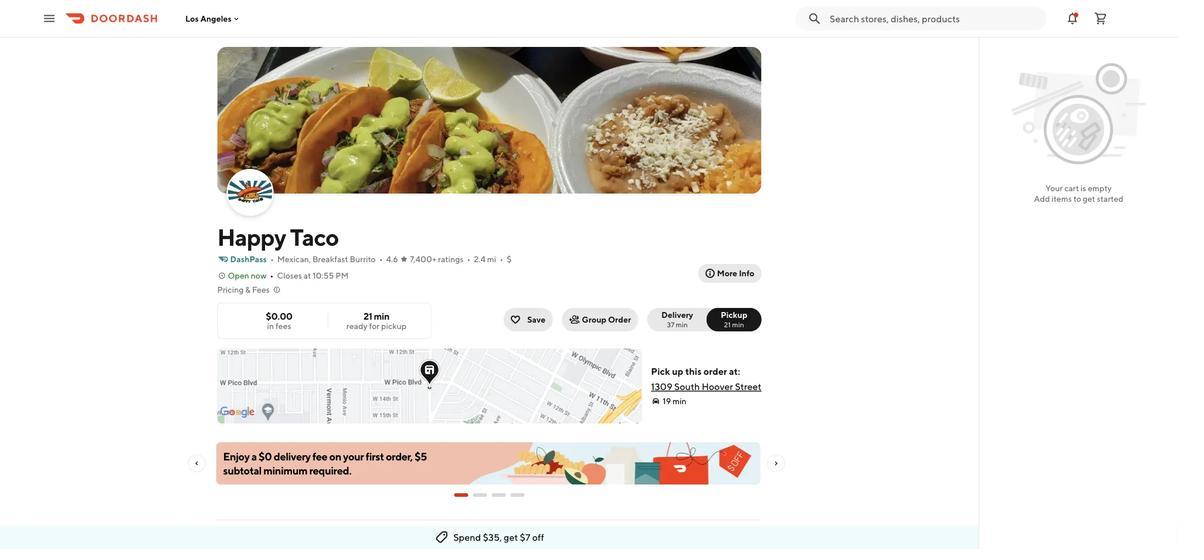 Task type: describe. For each thing, give the bounding box(es) containing it.
now
[[251, 271, 267, 280]]

min inside 21 min ready for pickup
[[374, 311, 390, 322]]

your
[[343, 450, 364, 463]]

$5
[[415, 450, 427, 463]]

delivery 37 min
[[662, 310, 694, 329]]

pricing & fees button
[[217, 284, 282, 296]]

empty
[[1088, 183, 1112, 193]]

21 min ready for pickup
[[347, 311, 407, 331]]

open now
[[228, 271, 267, 280]]

a
[[252, 450, 257, 463]]

dashpass
[[230, 254, 267, 264]]

order,
[[386, 450, 413, 463]]

group order
[[582, 315, 631, 324]]

min inside "delivery 37 min"
[[676, 320, 688, 329]]

info
[[739, 268, 755, 278]]

• left 2.4
[[467, 254, 471, 264]]

21 inside pickup 21 min
[[724, 320, 731, 329]]

powered by google image
[[220, 407, 255, 418]]

los
[[185, 14, 199, 23]]

at
[[304, 271, 311, 280]]

2.4
[[474, 254, 486, 264]]

street
[[735, 381, 762, 392]]

19
[[663, 396, 671, 406]]

fee
[[313, 450, 328, 463]]

required.
[[309, 464, 352, 477]]

group order button
[[562, 308, 638, 331]]

spend
[[454, 532, 481, 543]]

37
[[667, 320, 675, 329]]

2.4 mi • $
[[474, 254, 512, 264]]

this
[[686, 366, 702, 377]]

pricing & fees
[[217, 285, 270, 295]]

order methods option group
[[648, 308, 762, 331]]

4.6
[[386, 254, 398, 264]]

7,400+
[[410, 254, 437, 264]]

mexican, breakfast burrito
[[277, 254, 376, 264]]

&
[[245, 285, 251, 295]]

get inside your cart is empty add items to get started
[[1083, 194, 1096, 204]]

• left 4.6
[[379, 254, 383, 264]]

delivery
[[662, 310, 694, 320]]

pickup 21 min
[[721, 310, 748, 329]]

$0
[[259, 450, 272, 463]]

mexican,
[[277, 254, 311, 264]]

taco
[[290, 223, 339, 251]]

open
[[228, 271, 249, 280]]

closes
[[277, 271, 302, 280]]

select promotional banner element
[[454, 485, 525, 506]]

save
[[528, 315, 546, 324]]

enjoy a $0 delivery fee on your first order, $5 subtotal minimum required.
[[223, 450, 427, 477]]

$35,
[[483, 532, 502, 543]]

happy
[[217, 223, 286, 251]]

1309
[[651, 381, 673, 392]]

dashpass •
[[230, 254, 274, 264]]

off
[[533, 532, 544, 543]]

order
[[608, 315, 631, 324]]

• left $
[[500, 254, 504, 264]]

los angeles
[[185, 14, 232, 23]]

first
[[366, 450, 384, 463]]

on
[[329, 450, 341, 463]]

items
[[1052, 194, 1072, 204]]

delivery
[[274, 450, 311, 463]]



Task type: locate. For each thing, give the bounding box(es) containing it.
at:
[[729, 366, 741, 377]]

21
[[364, 311, 372, 322], [724, 320, 731, 329]]

1 horizontal spatial 21
[[724, 320, 731, 329]]

get right to
[[1083, 194, 1096, 204]]

is
[[1081, 183, 1087, 193]]

1 horizontal spatial get
[[1083, 194, 1096, 204]]

enjoy
[[223, 450, 250, 463]]

get
[[1083, 194, 1096, 204], [504, 532, 518, 543]]

pick up this order at: 1309 south hoover street
[[651, 366, 762, 392]]

0 horizontal spatial get
[[504, 532, 518, 543]]

min right ready
[[374, 311, 390, 322]]

your cart is empty add items to get started
[[1035, 183, 1124, 204]]

save button
[[504, 308, 553, 331]]

19 min
[[663, 396, 687, 406]]

your
[[1046, 183, 1063, 193]]

order
[[704, 366, 728, 377]]

None radio
[[648, 308, 715, 331], [707, 308, 762, 331], [648, 308, 715, 331], [707, 308, 762, 331]]

21 down pickup
[[724, 320, 731, 329]]

up
[[672, 366, 684, 377]]

fees
[[276, 321, 291, 331]]

group
[[582, 315, 607, 324]]

$7
[[520, 532, 531, 543]]

los angeles button
[[185, 14, 241, 23]]

0 vertical spatial get
[[1083, 194, 1096, 204]]

pickup
[[381, 321, 407, 331]]

pick
[[651, 366, 670, 377]]

for
[[369, 321, 380, 331]]

map region
[[204, 293, 654, 444]]

spend $35, get $7 off
[[454, 532, 544, 543]]

min down delivery
[[676, 320, 688, 329]]

notification bell image
[[1066, 11, 1080, 26]]

happy taco
[[217, 223, 339, 251]]

more info button
[[699, 264, 762, 283]]

more
[[717, 268, 738, 278]]

happy taco image
[[217, 47, 762, 194], [228, 170, 273, 215]]

min right 19 on the bottom right
[[673, 396, 687, 406]]

get left $7
[[504, 532, 518, 543]]

cart
[[1065, 183, 1080, 193]]

$0.00 in fees
[[266, 311, 293, 331]]

pricing
[[217, 285, 244, 295]]

angeles
[[201, 14, 232, 23]]

breakfast
[[313, 254, 348, 264]]

21 inside 21 min ready for pickup
[[364, 311, 372, 322]]

min down pickup
[[733, 320, 744, 329]]

• closes at 10:55 pm
[[270, 271, 349, 280]]

pickup
[[721, 310, 748, 320]]

hoover
[[702, 381, 734, 392]]

1309 south hoover street link
[[651, 381, 762, 392]]

1 vertical spatial get
[[504, 532, 518, 543]]

open menu image
[[42, 11, 56, 26]]

subtotal
[[223, 464, 262, 477]]

ratings
[[438, 254, 464, 264]]

ready
[[347, 321, 368, 331]]

•
[[270, 254, 274, 264], [379, 254, 383, 264], [467, 254, 471, 264], [500, 254, 504, 264], [270, 271, 274, 280]]

to
[[1074, 194, 1082, 204]]

more info
[[717, 268, 755, 278]]

0 horizontal spatial 21
[[364, 311, 372, 322]]

in
[[267, 321, 274, 331]]

burrito
[[350, 254, 376, 264]]

$0.00
[[266, 311, 293, 322]]

• right "now"
[[270, 271, 274, 280]]

min
[[374, 311, 390, 322], [676, 320, 688, 329], [733, 320, 744, 329], [673, 396, 687, 406]]

south
[[675, 381, 700, 392]]

Store search: begin typing to search for stores available on DoorDash text field
[[830, 12, 1040, 25]]

21 left pickup
[[364, 311, 372, 322]]

0 items, open order cart image
[[1094, 11, 1108, 26]]

mi
[[487, 254, 497, 264]]

• left mexican,
[[270, 254, 274, 264]]

pm
[[336, 271, 349, 280]]

min inside pickup 21 min
[[733, 320, 744, 329]]

minimum
[[264, 464, 308, 477]]

add
[[1035, 194, 1051, 204]]

7,400+ ratings •
[[410, 254, 471, 264]]

$
[[507, 254, 512, 264]]

started
[[1098, 194, 1124, 204]]

fees
[[252, 285, 270, 295]]

10:55
[[313, 271, 334, 280]]



Task type: vqa. For each thing, say whether or not it's contained in the screenshot.
$3.25 inside button
no



